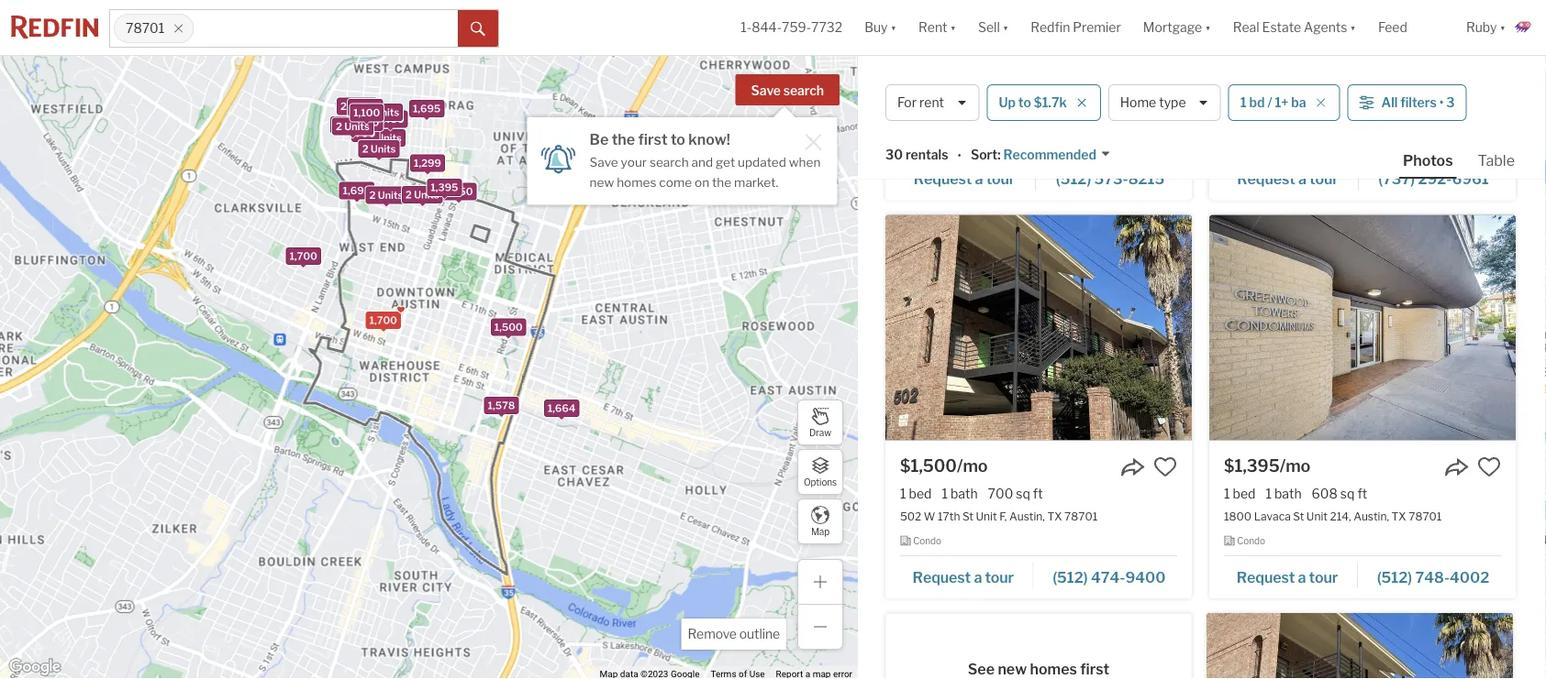 Task type: vqa. For each thing, say whether or not it's contained in the screenshot.
Diversity & Inclusion
no



Task type: describe. For each thing, give the bounding box(es) containing it.
austin, right 214,
[[1354, 510, 1389, 524]]

a for (512) 474-9400
[[974, 569, 982, 587]]

(512) 474-9400
[[1053, 569, 1166, 587]]

▾ for rent ▾
[[950, 20, 956, 35]]

request a tour button for (737) 292-6961
[[1224, 164, 1359, 191]]

condo for $1,500
[[913, 536, 942, 547]]

78701 up (512) 748-4002 link
[[1409, 510, 1442, 524]]

tx right f,
[[1047, 510, 1062, 524]]

1 up 1509
[[900, 88, 906, 103]]

blvd
[[994, 111, 1017, 125]]

remove 78701 image
[[173, 23, 184, 34]]

favorite button checkbox for $1,500 /mo
[[1153, 455, 1177, 479]]

700 for 1 bath
[[988, 487, 1013, 502]]

come
[[659, 175, 692, 190]]

to inside dialog
[[671, 130, 685, 148]]

78701 up 1509
[[886, 74, 948, 99]]

draw button
[[797, 400, 843, 446]]

tour for (512) 748-4002
[[1309, 569, 1338, 587]]

home type
[[1120, 95, 1186, 110]]

request a tour button for (512) 474-9400
[[900, 563, 1034, 590]]

sell ▾
[[978, 20, 1009, 35]]

1-844-759-7732 link
[[741, 20, 843, 35]]

see new homes first
[[968, 661, 1110, 679]]

8215
[[1128, 170, 1165, 188]]

be the first to know!
[[590, 130, 730, 148]]

apartment
[[913, 137, 960, 148]]

search inside button
[[783, 83, 824, 99]]

sell ▾ button
[[978, 0, 1009, 55]]

1 up 1600
[[1224, 88, 1230, 103]]

sq right up
[[1016, 88, 1031, 103]]

request for (512) 474-9400
[[913, 569, 971, 587]]

1 horizontal spatial 1,700
[[369, 315, 397, 327]]

for rent
[[897, 95, 944, 110]]

buy
[[865, 20, 888, 35]]

214,
[[1330, 510, 1351, 524]]

1 bed up 1509
[[900, 88, 932, 103]]

tx right 214,
[[1392, 510, 1406, 524]]

1 up 17th
[[942, 487, 948, 502]]

1 bd / 1+ ba
[[1240, 95, 1306, 110]]

608
[[1312, 487, 1338, 502]]

w
[[924, 510, 935, 524]]

1 bath up shoal
[[942, 88, 978, 103]]

photo of 1509 shoal creek blvd unit c, austin, tx 78701 image
[[886, 0, 1192, 42]]

new inside save your search and get updated when new homes come on the market.
[[590, 175, 614, 190]]

/mo for $1,500
[[957, 456, 988, 476]]

redfin premier button
[[1020, 0, 1132, 55]]

buy ▾
[[865, 20, 897, 35]]

(512) 573-8215 link
[[1036, 162, 1177, 193]]

7732
[[811, 20, 843, 35]]

6961
[[1452, 170, 1489, 188]]

0 vertical spatial the
[[612, 130, 635, 148]]

photo of 1800 lavaca st unit 214, austin, tx 78701 image
[[1209, 215, 1516, 441]]

for
[[897, 95, 917, 110]]

1,350
[[351, 117, 379, 128]]

remove outline
[[688, 627, 780, 643]]

(512) down recommended button
[[1056, 170, 1091, 188]]

(512) 573-8215
[[1056, 170, 1165, 188]]

recommended
[[1003, 147, 1097, 163]]

request a tour button for (512) 748-4002
[[1224, 563, 1358, 590]]

bd
[[1249, 95, 1265, 110]]

1 bath for $1,500
[[942, 487, 978, 502]]

78701 up (512) 474-9400 link
[[1064, 510, 1098, 524]]

748-
[[1415, 569, 1450, 587]]

844-
[[752, 20, 782, 35]]

ave
[[1283, 111, 1303, 125]]

1,200
[[351, 102, 379, 114]]

• for filters
[[1440, 95, 1444, 110]]

1 vertical spatial 1,450
[[445, 186, 473, 198]]

next button image
[[1483, 319, 1501, 337]]

1 vertical spatial first
[[1080, 661, 1110, 679]]

lavaca
[[1254, 510, 1291, 524]]

austin, right 23,
[[1347, 111, 1383, 125]]

tx down all
[[1385, 111, 1400, 125]]

700 for 1.5 baths
[[1330, 88, 1355, 103]]

1800
[[1224, 510, 1252, 524]]

remove outline button
[[681, 619, 786, 651]]

ba
[[1291, 95, 1306, 110]]

see
[[968, 661, 995, 679]]

1509
[[900, 111, 927, 125]]

buy ▾ button
[[865, 0, 897, 55]]

homes inside see new homes first link
[[1030, 661, 1077, 679]]

request a tour for (512) 573-8215
[[914, 170, 1015, 188]]

unit left f,
[[976, 510, 997, 524]]

type
[[1159, 95, 1186, 110]]

1,100
[[354, 107, 380, 119]]

bath for $1,395
[[1275, 487, 1302, 502]]

(512) 748-4002 link
[[1358, 561, 1501, 592]]

bath for $1,500
[[951, 487, 978, 502]]

1 vertical spatial rent
[[1105, 74, 1152, 99]]

sq right '608'
[[1341, 487, 1355, 502]]

the inside save your search and get updated when new homes come on the market.
[[712, 175, 731, 190]]

1 up lavaca
[[1266, 487, 1272, 502]]

apartments
[[952, 74, 1069, 99]]

292-
[[1418, 170, 1452, 188]]

bed up 1600
[[1233, 88, 1256, 103]]

be the first to know! dialog
[[527, 106, 837, 205]]

previous button image
[[1224, 319, 1242, 337]]

mortgage ▾ button
[[1143, 0, 1211, 55]]

options button
[[797, 450, 843, 496]]

up to $1.7k
[[999, 95, 1067, 110]]

0 horizontal spatial 1,700
[[290, 250, 317, 262]]

$1,395 /mo
[[1224, 456, 1311, 476]]

1509 shoal creek blvd unit c, austin, tx 78701
[[900, 111, 1143, 125]]

all filters • 3
[[1382, 95, 1455, 110]]

$1,395
[[1224, 456, 1280, 476]]

see new homes first link
[[878, 607, 1199, 680]]

1+
[[1275, 95, 1289, 110]]

austin, right f,
[[1009, 510, 1045, 524]]

unit down up to $1.7k
[[1019, 111, 1040, 125]]

1.5 baths
[[1266, 88, 1319, 103]]

feed button
[[1367, 0, 1455, 55]]

rent inside rent ▾ dropdown button
[[919, 20, 947, 35]]

1 up shoal
[[942, 88, 948, 103]]

1 vertical spatial 1,695
[[343, 185, 371, 197]]

1 up 502
[[900, 487, 906, 502]]

agents
[[1304, 20, 1347, 35]]

700 sq ft for bath
[[988, 487, 1043, 502]]

700 sq ft for baths
[[1330, 88, 1385, 103]]

to inside button
[[1018, 95, 1031, 110]]

for rent button
[[886, 84, 979, 121]]

/
[[1268, 95, 1272, 110]]

baths
[[1286, 88, 1319, 103]]

up to $1.7k button
[[987, 84, 1101, 121]]

1 bed up 502
[[900, 487, 932, 502]]

estate
[[1262, 20, 1301, 35]]

ruby
[[1466, 20, 1497, 35]]

0 vertical spatial 1,450
[[376, 113, 404, 125]]

5 ▾ from the left
[[1350, 20, 1356, 35]]

all filters • 3 button
[[1348, 84, 1467, 121]]

on
[[695, 175, 709, 190]]

save search
[[751, 83, 824, 99]]

:
[[998, 147, 1001, 163]]

be
[[590, 130, 609, 148]]

favorite button image
[[1153, 455, 1177, 479]]

save for save your search and get updated when new homes come on the market.
[[590, 155, 618, 170]]

buy ▾ button
[[854, 0, 908, 55]]

apartment 1 unit matches
[[913, 137, 1029, 148]]

▾ for buy ▾
[[891, 20, 897, 35]]

tx down the for
[[1093, 111, 1108, 125]]

photo of 502 w 17th st unit b, austin, tx 78701 image
[[1207, 614, 1513, 680]]

78701 down filters at the top
[[1402, 111, 1436, 125]]

▾ for sell ▾
[[1003, 20, 1009, 35]]

a for (512) 573-8215
[[975, 170, 983, 188]]

draw
[[809, 428, 831, 439]]



Task type: locate. For each thing, give the bounding box(es) containing it.
austin, down remove up to $1.7k icon
[[1055, 111, 1091, 125]]

1 vertical spatial 700 sq ft
[[988, 487, 1043, 502]]

sq up 502 w 17th st unit f, austin, tx 78701
[[1016, 487, 1030, 502]]

▾ right the mortgage
[[1205, 20, 1211, 35]]

home
[[1120, 95, 1156, 110]]

request a tour down lavaca
[[1237, 569, 1338, 587]]

search
[[783, 83, 824, 99], [650, 155, 689, 170]]

1,664
[[548, 403, 576, 415]]

1 bath for $1,395
[[1266, 487, 1302, 502]]

1 left unit
[[967, 137, 971, 148]]

1 bed
[[900, 88, 932, 103], [1224, 88, 1256, 103], [900, 487, 932, 502], [1224, 487, 1256, 502]]

78701 down home
[[1110, 111, 1143, 125]]

bed up 1800
[[1233, 487, 1256, 502]]

(512) for $1,500 /mo
[[1053, 569, 1088, 587]]

1 horizontal spatial rent
[[1105, 74, 1152, 99]]

1 favorite button checkbox from the left
[[1153, 455, 1177, 479]]

your
[[621, 155, 647, 170]]

3 ▾ from the left
[[1003, 20, 1009, 35]]

1 inside button
[[1240, 95, 1247, 110]]

700 sq ft
[[1330, 88, 1385, 103], [988, 487, 1043, 502]]

0 horizontal spatial 700
[[355, 127, 376, 139]]

1 horizontal spatial search
[[783, 83, 824, 99]]

/mo for $1,395
[[1280, 456, 1311, 476]]

1-
[[741, 20, 752, 35]]

1 st from the left
[[963, 510, 974, 524]]

map
[[811, 527, 830, 538]]

78701
[[126, 21, 165, 36], [886, 74, 948, 99], [1110, 111, 1143, 125], [1402, 111, 1436, 125], [1064, 510, 1098, 524], [1409, 510, 1442, 524]]

▾ right sell
[[1003, 20, 1009, 35]]

save inside button
[[751, 83, 781, 99]]

to up the "1509 shoal creek blvd unit c, austin, tx 78701"
[[1018, 95, 1031, 110]]

mortgage ▾
[[1143, 20, 1211, 35]]

sort :
[[971, 147, 1001, 163]]

remove 1 bd / 1+ ba image
[[1315, 97, 1327, 108]]

23,
[[1329, 111, 1345, 125]]

1 vertical spatial the
[[712, 175, 731, 190]]

west
[[1254, 111, 1281, 125]]

rent ▾
[[919, 20, 956, 35]]

0 horizontal spatial favorite button checkbox
[[1153, 455, 1177, 479]]

700 down 1,100
[[355, 127, 376, 139]]

1 horizontal spatial •
[[1440, 95, 1444, 110]]

a down 502 w 17th st unit f, austin, tx 78701
[[974, 569, 982, 587]]

real estate agents ▾ link
[[1233, 0, 1356, 55]]

1 vertical spatial save
[[590, 155, 618, 170]]

700 right remove 1 bd / 1+ ba image
[[1330, 88, 1355, 103]]

a for (512) 748-4002
[[1298, 569, 1306, 587]]

1 vertical spatial search
[[650, 155, 689, 170]]

0 vertical spatial •
[[1440, 95, 1444, 110]]

rent right buy ▾
[[919, 20, 947, 35]]

favorite button checkbox
[[1153, 455, 1177, 479], [1477, 455, 1501, 479]]

30 rentals •
[[886, 147, 962, 164]]

request a tour button down 17th
[[900, 563, 1034, 590]]

save for save search
[[751, 83, 781, 99]]

real estate agents ▾ button
[[1222, 0, 1367, 55]]

bath up 17th
[[951, 487, 978, 502]]

get
[[716, 155, 735, 170]]

0 vertical spatial save
[[751, 83, 781, 99]]

1-844-759-7732
[[741, 20, 843, 35]]

request a tour button down lavaca
[[1224, 563, 1358, 590]]

1,578
[[488, 400, 515, 412]]

condo down 'w'
[[913, 536, 942, 547]]

a down "ave"
[[1299, 170, 1307, 188]]

▾ right buy
[[891, 20, 897, 35]]

rent ▾ button
[[908, 0, 967, 55]]

tour down 1600 west ave unit 23, austin, tx 78701
[[1310, 170, 1339, 188]]

remove
[[688, 627, 737, 643]]

request a tour for (737) 292-6961
[[1237, 170, 1339, 188]]

matches
[[991, 137, 1029, 148]]

• left 'sort'
[[958, 148, 962, 164]]

1 bd / 1+ ba button
[[1228, 84, 1340, 121]]

▾ right agents
[[1350, 20, 1356, 35]]

573-
[[1094, 170, 1128, 188]]

bath
[[951, 88, 978, 103], [951, 487, 978, 502], [1275, 487, 1302, 502]]

save search button
[[736, 74, 840, 106]]

1
[[900, 88, 906, 103], [942, 88, 948, 103], [1224, 88, 1230, 103], [1240, 95, 1247, 110], [967, 137, 971, 148], [900, 487, 906, 502], [942, 487, 948, 502], [1224, 487, 1230, 502], [1266, 487, 1272, 502]]

mortgage
[[1143, 20, 1202, 35]]

2 units
[[340, 101, 374, 112], [366, 106, 399, 118], [336, 121, 370, 133], [368, 132, 402, 144], [362, 143, 396, 155], [406, 189, 439, 201], [369, 190, 403, 202]]

c,
[[1043, 111, 1053, 125]]

0 horizontal spatial the
[[612, 130, 635, 148]]

759-
[[782, 20, 811, 35]]

▾ for mortgage ▾
[[1205, 20, 1211, 35]]

17th
[[938, 510, 960, 524]]

30
[[886, 147, 903, 163]]

request a tour down 17th
[[913, 569, 1014, 587]]

tour down :
[[986, 170, 1015, 188]]

tour for (512) 573-8215
[[986, 170, 1015, 188]]

condo down 1800
[[1237, 536, 1265, 547]]

unit
[[973, 137, 989, 148]]

0 horizontal spatial first
[[638, 130, 668, 148]]

table button
[[1474, 150, 1519, 177]]

condo
[[913, 536, 942, 547], [1237, 536, 1265, 547]]

1.5
[[1266, 88, 1283, 103]]

a down 'sort'
[[975, 170, 983, 188]]

remove up to $1.7k image
[[1076, 97, 1087, 108]]

1 vertical spatial homes
[[1030, 661, 1077, 679]]

bed up 1509
[[909, 88, 932, 103]]

0 vertical spatial 700 sq ft
[[1330, 88, 1385, 103]]

rentals
[[906, 147, 948, 163]]

new right see
[[998, 661, 1027, 679]]

1 /mo from the left
[[957, 456, 988, 476]]

favorite button image
[[1477, 455, 1501, 479]]

bath up creek
[[951, 88, 978, 103]]

1 vertical spatial 1,700
[[369, 315, 397, 327]]

request down rentals
[[914, 170, 972, 188]]

(512) for $1,395 /mo
[[1377, 569, 1412, 587]]

1,299
[[414, 157, 441, 169]]

bath up lavaca
[[1275, 487, 1302, 502]]

2 /mo from the left
[[1280, 456, 1311, 476]]

tour down 1800 lavaca st unit 214, austin, tx 78701
[[1309, 569, 1338, 587]]

0 horizontal spatial new
[[590, 175, 614, 190]]

favorite button checkbox for $1,395 /mo
[[1477, 455, 1501, 479]]

1 bed up 1800
[[1224, 487, 1256, 502]]

6 ▾ from the left
[[1500, 20, 1506, 35]]

request for (737) 292-6961
[[1237, 170, 1296, 188]]

4002
[[1450, 569, 1490, 587]]

home type button
[[1108, 84, 1221, 121]]

save down 844- in the top of the page
[[751, 83, 781, 99]]

700
[[1330, 88, 1355, 103], [355, 127, 376, 139], [988, 487, 1013, 502]]

78701 left remove 78701 icon
[[126, 21, 165, 36]]

(512) left the 474-
[[1053, 569, 1088, 587]]

1 horizontal spatial condo
[[1237, 536, 1265, 547]]

0 horizontal spatial 1,695
[[343, 185, 371, 197]]

0 vertical spatial search
[[783, 83, 824, 99]]

700 inside map region
[[355, 127, 376, 139]]

0 vertical spatial 700
[[1330, 88, 1355, 103]]

homes inside save your search and get updated when new homes come on the market.
[[617, 175, 657, 190]]

2 condo from the left
[[1237, 536, 1265, 547]]

homes right see
[[1030, 661, 1077, 679]]

1,450
[[376, 113, 404, 125], [445, 186, 473, 198]]

request down west
[[1237, 170, 1296, 188]]

0 horizontal spatial 1,450
[[376, 113, 404, 125]]

tour for (512) 474-9400
[[985, 569, 1014, 587]]

mortgage ▾ button
[[1132, 0, 1222, 55]]

homes
[[617, 175, 657, 190], [1030, 661, 1077, 679]]

bed up 'w'
[[909, 487, 932, 502]]

request for (512) 748-4002
[[1237, 569, 1295, 587]]

700 up 502 w 17th st unit f, austin, tx 78701
[[988, 487, 1013, 502]]

• inside 30 rentals •
[[958, 148, 962, 164]]

▾ for ruby ▾
[[1500, 20, 1506, 35]]

condo for $1,395
[[1237, 536, 1265, 547]]

market.
[[734, 175, 778, 190]]

/mo up lavaca
[[1280, 456, 1311, 476]]

(737) 292-6961
[[1378, 170, 1489, 188]]

2 favorite button checkbox from the left
[[1477, 455, 1501, 479]]

(512) 748-4002
[[1377, 569, 1490, 587]]

rent
[[919, 20, 947, 35], [1105, 74, 1152, 99]]

1,500
[[494, 322, 523, 334]]

submit search image
[[471, 22, 485, 36]]

request a tour
[[914, 170, 1015, 188], [1237, 170, 1339, 188], [913, 569, 1014, 587], [1237, 569, 1338, 587]]

user photo image
[[1513, 17, 1535, 39]]

700 sq ft up f,
[[988, 487, 1043, 502]]

sq
[[1016, 88, 1031, 103], [1358, 88, 1372, 103], [1016, 487, 1030, 502], [1341, 487, 1355, 502]]

0 horizontal spatial condo
[[913, 536, 942, 547]]

1 vertical spatial to
[[671, 130, 685, 148]]

the right on
[[712, 175, 731, 190]]

(512) left "748-"
[[1377, 569, 1412, 587]]

1 horizontal spatial 1,695
[[413, 103, 441, 115]]

0 vertical spatial 1,695
[[413, 103, 441, 115]]

tour for (737) 292-6961
[[1310, 170, 1339, 188]]

table
[[1478, 151, 1515, 169]]

0 horizontal spatial save
[[590, 155, 618, 170]]

1 vertical spatial new
[[998, 661, 1027, 679]]

608 sq ft
[[1312, 487, 1367, 502]]

560 sq ft
[[988, 88, 1043, 103]]

0 vertical spatial new
[[590, 175, 614, 190]]

sq left all
[[1358, 88, 1372, 103]]

1 horizontal spatial new
[[998, 661, 1027, 679]]

0 horizontal spatial st
[[963, 510, 974, 524]]

0 vertical spatial to
[[1018, 95, 1031, 110]]

for
[[1073, 74, 1101, 99]]

to left know!
[[671, 130, 685, 148]]

save inside save your search and get updated when new homes come on the market.
[[590, 155, 618, 170]]

a
[[975, 170, 983, 188], [1299, 170, 1307, 188], [974, 569, 982, 587], [1298, 569, 1306, 587]]

bed
[[909, 88, 932, 103], [1233, 88, 1256, 103], [909, 487, 932, 502], [1233, 487, 1256, 502]]

None search field
[[194, 10, 458, 47]]

1 bed up 1600
[[1224, 88, 1256, 103]]

up
[[999, 95, 1016, 110]]

google image
[[5, 656, 65, 680]]

the right be
[[612, 130, 635, 148]]

st right lavaca
[[1293, 510, 1304, 524]]

0 vertical spatial homes
[[617, 175, 657, 190]]

0 horizontal spatial homes
[[617, 175, 657, 190]]

(737)
[[1378, 170, 1415, 188]]

rent ▾ button
[[919, 0, 956, 55]]

when
[[789, 155, 821, 170]]

1 vertical spatial 700
[[355, 127, 376, 139]]

new down be
[[590, 175, 614, 190]]

1 horizontal spatial /mo
[[1280, 456, 1311, 476]]

1 up 1800
[[1224, 487, 1230, 502]]

1 ▾ from the left
[[891, 20, 897, 35]]

outline
[[739, 627, 780, 643]]

1,695 down 1,425
[[343, 185, 371, 197]]

0 horizontal spatial to
[[671, 130, 685, 148]]

homes down your
[[617, 175, 657, 190]]

request a tour for (512) 474-9400
[[913, 569, 1014, 587]]

redfin premier
[[1031, 20, 1121, 35]]

2 horizontal spatial 700
[[1330, 88, 1355, 103]]

a down 1800 lavaca st unit 214, austin, tx 78701
[[1298, 569, 1306, 587]]

request a tour button down "ave"
[[1224, 164, 1359, 191]]

0 vertical spatial first
[[638, 130, 668, 148]]

1 horizontal spatial first
[[1080, 661, 1110, 679]]

first inside dialog
[[638, 130, 668, 148]]

• inside button
[[1440, 95, 1444, 110]]

• left the 3
[[1440, 95, 1444, 110]]

1,695 up 1,299
[[413, 103, 441, 115]]

sort
[[971, 147, 998, 163]]

1 left bd
[[1240, 95, 1247, 110]]

request for (512) 573-8215
[[914, 170, 972, 188]]

map region
[[0, 0, 992, 680]]

search up come at top left
[[650, 155, 689, 170]]

request a tour button for (512) 573-8215
[[900, 164, 1036, 191]]

0 vertical spatial rent
[[919, 20, 947, 35]]

0 horizontal spatial rent
[[919, 20, 947, 35]]

▾ right ruby
[[1500, 20, 1506, 35]]

1 bath up 17th
[[942, 487, 978, 502]]

0 vertical spatial 1,700
[[290, 250, 317, 262]]

0 horizontal spatial 700 sq ft
[[988, 487, 1043, 502]]

/mo up 17th
[[957, 456, 988, 476]]

st right 17th
[[963, 510, 974, 524]]

1 horizontal spatial st
[[1293, 510, 1304, 524]]

f,
[[999, 510, 1007, 524]]

save
[[751, 83, 781, 99], [590, 155, 618, 170]]

3
[[1446, 95, 1455, 110]]

request down 17th
[[913, 569, 971, 587]]

request a tour for (512) 748-4002
[[1237, 569, 1338, 587]]

▾ left sell
[[950, 20, 956, 35]]

• for rentals
[[958, 148, 962, 164]]

1 horizontal spatial 700
[[988, 487, 1013, 502]]

rent
[[920, 95, 944, 110]]

real estate agents ▾
[[1233, 20, 1356, 35]]

request a tour button
[[900, 164, 1036, 191], [1224, 164, 1359, 191], [900, 563, 1034, 590], [1224, 563, 1358, 590]]

1 horizontal spatial homes
[[1030, 661, 1077, 679]]

1 horizontal spatial the
[[712, 175, 731, 190]]

1 horizontal spatial save
[[751, 83, 781, 99]]

request a tour down "ave"
[[1237, 170, 1339, 188]]

0 horizontal spatial •
[[958, 148, 962, 164]]

1 condo from the left
[[913, 536, 942, 547]]

0 horizontal spatial search
[[650, 155, 689, 170]]

2 ▾ from the left
[[950, 20, 956, 35]]

unit left 214,
[[1307, 510, 1328, 524]]

redfin
[[1031, 20, 1070, 35]]

700 sq ft up 23,
[[1330, 88, 1385, 103]]

unit down remove 1 bd / 1+ ba image
[[1305, 111, 1327, 125]]

search down 759-
[[783, 83, 824, 99]]

1 horizontal spatial 700 sq ft
[[1330, 88, 1385, 103]]

request a tour button down 'sort'
[[900, 164, 1036, 191]]

a for (737) 292-6961
[[1299, 170, 1307, 188]]

2 st from the left
[[1293, 510, 1304, 524]]

0 horizontal spatial /mo
[[957, 456, 988, 476]]

rent right the for
[[1105, 74, 1152, 99]]

1 bath up lavaca
[[1266, 487, 1302, 502]]

photo of 1600 west ave unit 23, austin, tx 78701 image
[[1209, 0, 1516, 42]]

request down lavaca
[[1237, 569, 1295, 587]]

2 vertical spatial 700
[[988, 487, 1013, 502]]

tour down 502 w 17th st unit f, austin, tx 78701
[[985, 569, 1014, 587]]

1 vertical spatial •
[[958, 148, 962, 164]]

search inside save your search and get updated when new homes come on the market.
[[650, 155, 689, 170]]

photo of 502 w 17th st unit f, austin, tx 78701 image
[[886, 215, 1192, 441]]

1 horizontal spatial 1,450
[[445, 186, 473, 198]]

save down be
[[590, 155, 618, 170]]

4 ▾ from the left
[[1205, 20, 1211, 35]]

1 horizontal spatial favorite button checkbox
[[1477, 455, 1501, 479]]

the
[[612, 130, 635, 148], [712, 175, 731, 190]]

1 horizontal spatial to
[[1018, 95, 1031, 110]]



